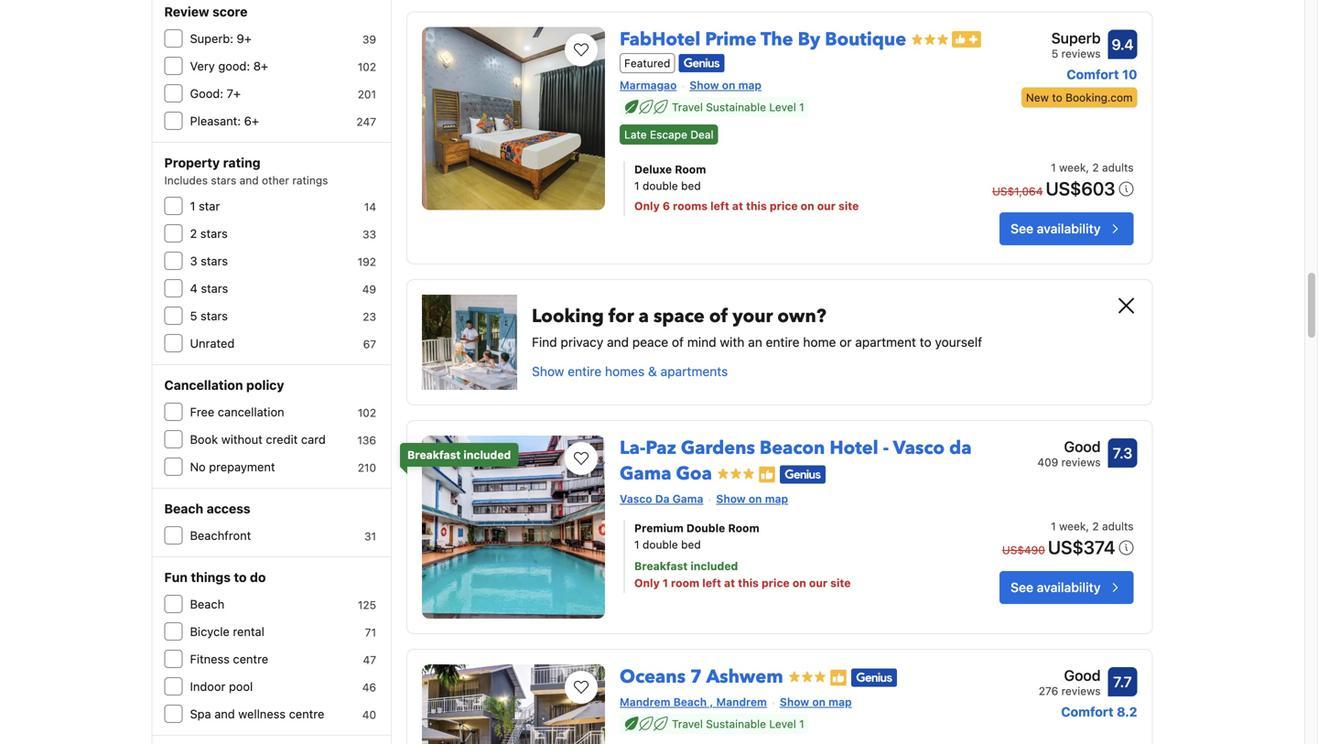 Task type: describe. For each thing, give the bounding box(es) containing it.
409
[[1037, 456, 1058, 469]]

prepayment
[[209, 460, 275, 474]]

2 stars
[[190, 227, 228, 240]]

premium double room 1 double bed breakfast included only 1 room left at this price on our site
[[634, 522, 851, 590]]

7
[[690, 665, 702, 690]]

on inside 'premium double room 1 double bed breakfast included only 1 room left at this price on our site'
[[793, 577, 806, 590]]

double
[[686, 522, 725, 535]]

deluxe room link
[[634, 161, 944, 178]]

9+
[[237, 32, 252, 45]]

no
[[190, 460, 206, 474]]

show for la-
[[716, 493, 746, 505]]

pool
[[229, 680, 253, 693]]

fitness centre
[[190, 652, 268, 666]]

1 horizontal spatial of
[[709, 304, 728, 329]]

wellness
[[238, 707, 286, 721]]

travel for fabhotel
[[672, 101, 703, 113]]

featured
[[624, 57, 670, 69]]

2 vertical spatial ,
[[710, 696, 713, 709]]

fabhotel prime the by boutique image
[[422, 27, 605, 210]]

mandrem beach , mandrem
[[620, 696, 767, 709]]

late escape deal
[[624, 128, 714, 141]]

1 vertical spatial vasco
[[620, 493, 652, 505]]

247
[[356, 115, 376, 128]]

rental
[[233, 625, 264, 638]]

fun
[[164, 570, 188, 585]]

reviews inside good 409 reviews
[[1062, 456, 1101, 469]]

this inside deluxe room 1 double bed only 6 rooms left at this price on our site
[[746, 200, 767, 212]]

scored 7.7 element
[[1108, 667, 1137, 697]]

and inside property rating includes stars and other ratings
[[240, 174, 259, 187]]

only inside deluxe room 1 double bed only 6 rooms left at this price on our site
[[634, 200, 660, 212]]

2 horizontal spatial map
[[829, 696, 852, 709]]

a
[[639, 304, 649, 329]]

us$490
[[1002, 544, 1045, 557]]

escape
[[650, 128, 687, 141]]

8.2
[[1117, 705, 1137, 720]]

book
[[190, 433, 218, 446]]

map for by
[[738, 79, 762, 91]]

, for us$374
[[1086, 520, 1089, 533]]

1 week , 2 adults for us$603
[[1051, 161, 1134, 174]]

adults for us$374
[[1102, 520, 1134, 533]]

very good: 8+
[[190, 59, 268, 73]]

stars for 4 stars
[[201, 281, 228, 295]]

access
[[207, 501, 250, 516]]

see availability for us$603
[[1011, 221, 1101, 236]]

premium double room link
[[634, 520, 944, 537]]

scored 9.4 element
[[1108, 30, 1137, 59]]

double inside deluxe room 1 double bed only 6 rooms left at this price on our site
[[643, 180, 678, 192]]

property rating includes stars and other ratings
[[164, 155, 328, 187]]

reviews for oceans 7 ashwem
[[1062, 685, 1101, 698]]

to inside looking for a space of your own? find privacy and peace of mind with an entire home or apartment to yourself
[[920, 335, 932, 350]]

fitness
[[190, 652, 230, 666]]

boutique
[[825, 27, 906, 52]]

oceans 7 ashwem link
[[620, 657, 783, 690]]

week for us$374
[[1059, 520, 1086, 533]]

276
[[1039, 685, 1058, 698]]

left inside 'premium double room 1 double bed breakfast included only 1 room left at this price on our site'
[[702, 577, 721, 590]]

192
[[358, 255, 376, 268]]

good:
[[190, 87, 223, 100]]

this inside 'premium double room 1 double bed breakfast included only 1 room left at this price on our site'
[[738, 577, 759, 590]]

deluxe room 1 double bed only 6 rooms left at this price on our site
[[634, 163, 859, 212]]

availability for us$374
[[1037, 580, 1101, 595]]

hotel
[[830, 436, 878, 461]]

us$603
[[1046, 178, 1115, 199]]

review
[[164, 4, 209, 19]]

125
[[358, 599, 376, 611]]

included inside 'premium double room 1 double bed breakfast included only 1 room left at this price on our site'
[[691, 560, 738, 573]]

show for oceans
[[780, 696, 809, 709]]

entire inside show entire homes & apartments button
[[568, 364, 602, 379]]

on for the
[[722, 79, 735, 91]]

comfort for 8.2
[[1061, 705, 1114, 720]]

1 horizontal spatial centre
[[289, 707, 324, 721]]

cancellation
[[164, 378, 243, 393]]

bicycle rental
[[190, 625, 264, 638]]

sustainable for the
[[706, 101, 766, 113]]

unrated
[[190, 336, 235, 350]]

superb
[[1051, 29, 1101, 47]]

the
[[761, 27, 793, 52]]

5 stars
[[190, 309, 228, 323]]

space
[[654, 304, 705, 329]]

good: 7+
[[190, 87, 241, 100]]

adults for us$603
[[1102, 161, 1134, 174]]

show entire homes & apartments button
[[532, 363, 728, 381]]

47
[[363, 654, 376, 666]]

23
[[363, 310, 376, 323]]

67
[[363, 338, 376, 351]]

spa
[[190, 707, 211, 721]]

2 vertical spatial to
[[234, 570, 247, 585]]

good element for 7.7
[[1039, 665, 1101, 687]]

la-paz gardens beacon hotel - vasco da gama goa link
[[620, 429, 972, 487]]

1 vertical spatial of
[[672, 335, 684, 350]]

2 vertical spatial beach
[[673, 696, 707, 709]]

deal
[[690, 128, 714, 141]]

good:
[[218, 59, 250, 73]]

beachfront
[[190, 529, 251, 542]]

breakfast inside 'premium double room 1 double bed breakfast included only 1 room left at this price on our site'
[[634, 560, 688, 573]]

good for 7.7
[[1064, 667, 1101, 684]]

rooms
[[673, 200, 708, 212]]

see for us$374
[[1011, 580, 1034, 595]]

comfort for 10
[[1067, 67, 1119, 82]]

book without credit card
[[190, 433, 326, 446]]

prime
[[705, 27, 757, 52]]

show inside button
[[532, 364, 564, 379]]

, for us$603
[[1086, 161, 1089, 174]]

3 stars
[[190, 254, 228, 268]]

1 star
[[190, 199, 220, 213]]

stars for 2 stars
[[200, 227, 228, 240]]

spa and wellness centre
[[190, 707, 324, 721]]

bed inside deluxe room 1 double bed only 6 rooms left at this price on our site
[[681, 180, 701, 192]]

pleasant:
[[190, 114, 241, 128]]

14
[[364, 200, 376, 213]]

210
[[358, 461, 376, 474]]

level for the
[[769, 101, 796, 113]]

show entire homes & apartments
[[532, 364, 728, 379]]

1 vertical spatial 5
[[190, 309, 197, 323]]

us$374
[[1048, 537, 1115, 558]]

1 vertical spatial gama
[[673, 493, 703, 505]]

fabhotel prime the by boutique
[[620, 27, 906, 52]]

do
[[250, 570, 266, 585]]

da
[[655, 493, 670, 505]]

0 horizontal spatial centre
[[233, 652, 268, 666]]

bed inside 'premium double room 1 double bed breakfast included only 1 room left at this price on our site'
[[681, 538, 701, 551]]

mind
[[687, 335, 716, 350]]

gama inside la-paz gardens beacon hotel - vasco da gama goa
[[620, 461, 671, 487]]

1 vertical spatial 2
[[190, 227, 197, 240]]

map for beacon
[[765, 493, 788, 505]]

indoor pool
[[190, 680, 253, 693]]

201
[[358, 88, 376, 101]]

price inside deluxe room 1 double bed only 6 rooms left at this price on our site
[[770, 200, 798, 212]]

show for fabhotel
[[690, 79, 719, 91]]

9.4
[[1112, 36, 1134, 53]]

stars for 5 stars
[[201, 309, 228, 323]]

other
[[262, 174, 289, 187]]

breakfast included
[[407, 449, 511, 461]]



Task type: vqa. For each thing, say whether or not it's contained in the screenshot.


Task type: locate. For each thing, give the bounding box(es) containing it.
travel sustainable level 1 down the ashwem
[[672, 718, 804, 731]]

scored 7.3 element
[[1108, 439, 1137, 468]]

0 vertical spatial reviews
[[1062, 47, 1101, 60]]

1 week , 2 adults up us$603
[[1051, 161, 1134, 174]]

0 vertical spatial double
[[643, 180, 678, 192]]

find
[[532, 335, 557, 350]]

included
[[464, 449, 511, 461], [691, 560, 738, 573]]

ashwem
[[706, 665, 783, 690]]

0 vertical spatial price
[[770, 200, 798, 212]]

1 horizontal spatial included
[[691, 560, 738, 573]]

0 vertical spatial 1 week , 2 adults
[[1051, 161, 1134, 174]]

travel sustainable level 1 for ashwem
[[672, 718, 804, 731]]

and down for
[[607, 335, 629, 350]]

1 vertical spatial included
[[691, 560, 738, 573]]

1 vertical spatial and
[[607, 335, 629, 350]]

2 week from the top
[[1059, 520, 1086, 533]]

0 vertical spatial at
[[732, 200, 743, 212]]

comfort
[[1067, 67, 1119, 82], [1061, 705, 1114, 720]]

our inside deluxe room 1 double bed only 6 rooms left at this price on our site
[[817, 200, 836, 212]]

things
[[191, 570, 231, 585]]

5 inside superb 5 reviews
[[1052, 47, 1058, 60]]

stars inside property rating includes stars and other ratings
[[211, 174, 236, 187]]

0 horizontal spatial of
[[672, 335, 684, 350]]

1 bed from the top
[[681, 180, 701, 192]]

1 vertical spatial bed
[[681, 538, 701, 551]]

homes
[[605, 364, 645, 379]]

good left 7.3
[[1064, 438, 1101, 456]]

on for gardens
[[749, 493, 762, 505]]

level for ashwem
[[769, 718, 796, 731]]

of left mind
[[672, 335, 684, 350]]

at inside 'premium double room 1 double bed breakfast included only 1 room left at this price on our site'
[[724, 577, 735, 590]]

0 vertical spatial map
[[738, 79, 762, 91]]

1 vertical spatial good element
[[1039, 665, 1101, 687]]

price
[[770, 200, 798, 212], [762, 577, 790, 590]]

show on map for gardens
[[716, 493, 788, 505]]

0 horizontal spatial included
[[464, 449, 511, 461]]

2 travel sustainable level 1 from the top
[[672, 718, 804, 731]]

vasco right the -
[[893, 436, 945, 461]]

show on map for ashwem
[[780, 696, 852, 709]]

show on map down the ashwem
[[780, 696, 852, 709]]

fabhotel prime the by boutique link
[[620, 20, 906, 52]]

good element for 7.3
[[1037, 436, 1101, 458]]

breakfast right 210
[[407, 449, 461, 461]]

gama
[[620, 461, 671, 487], [673, 493, 703, 505]]

show on map for the
[[690, 79, 762, 91]]

2 vertical spatial map
[[829, 696, 852, 709]]

1 vertical spatial reviews
[[1062, 456, 1101, 469]]

property
[[164, 155, 220, 170]]

0 vertical spatial ,
[[1086, 161, 1089, 174]]

2 vertical spatial show on map
[[780, 696, 852, 709]]

gardens
[[681, 436, 755, 461]]

0 vertical spatial adults
[[1102, 161, 1134, 174]]

and inside looking for a space of your own? find privacy and peace of mind with an entire home or apartment to yourself
[[607, 335, 629, 350]]

see availability down us$374
[[1011, 580, 1101, 595]]

136
[[357, 434, 376, 447]]

show on map down prime
[[690, 79, 762, 91]]

room right double
[[728, 522, 759, 535]]

double down premium
[[643, 538, 678, 551]]

late
[[624, 128, 647, 141]]

rating
[[223, 155, 261, 170]]

looking for a space of your own? find privacy and peace of mind with an entire home or apartment to yourself
[[532, 304, 982, 350]]

2 up 3
[[190, 227, 197, 240]]

5 down 4
[[190, 309, 197, 323]]

entire inside looking for a space of your own? find privacy and peace of mind with an entire home or apartment to yourself
[[766, 335, 800, 350]]

1 vertical spatial ,
[[1086, 520, 1089, 533]]

star
[[199, 199, 220, 213]]

adults up us$374
[[1102, 520, 1134, 533]]

room inside 'premium double room 1 double bed breakfast included only 1 room left at this price on our site'
[[728, 522, 759, 535]]

0 vertical spatial show on map
[[690, 79, 762, 91]]

1 vertical spatial this
[[738, 577, 759, 590]]

1 horizontal spatial breakfast
[[634, 560, 688, 573]]

1 vertical spatial 102
[[358, 406, 376, 419]]

to left do
[[234, 570, 247, 585]]

, up us$603
[[1086, 161, 1089, 174]]

2 bed from the top
[[681, 538, 701, 551]]

1 level from the top
[[769, 101, 796, 113]]

0 horizontal spatial room
[[675, 163, 706, 176]]

2 availability from the top
[[1037, 580, 1101, 595]]

2 up us$603
[[1092, 161, 1099, 174]]

looking for a space of your own? image
[[422, 295, 517, 390]]

travel sustainable level 1 for the
[[672, 101, 804, 113]]

stars for 3 stars
[[201, 254, 228, 268]]

5 down 'superb'
[[1052, 47, 1058, 60]]

travel for oceans
[[672, 718, 703, 731]]

1 week from the top
[[1059, 161, 1086, 174]]

see availability link for us$374
[[1000, 571, 1134, 604]]

6
[[663, 200, 670, 212]]

us$1,064
[[992, 185, 1043, 198]]

1 1 week , 2 adults from the top
[[1051, 161, 1134, 174]]

site down deluxe room "link"
[[839, 200, 859, 212]]

level
[[769, 101, 796, 113], [769, 718, 796, 731]]

price down premium double room link
[[762, 577, 790, 590]]

at inside deluxe room 1 double bed only 6 rooms left at this price on our site
[[732, 200, 743, 212]]

1 vertical spatial left
[[702, 577, 721, 590]]

1 vertical spatial only
[[634, 577, 660, 590]]

102 for very good: 8+
[[358, 60, 376, 73]]

see availability down us$603
[[1011, 221, 1101, 236]]

0 horizontal spatial and
[[214, 707, 235, 721]]

1 vertical spatial breakfast
[[634, 560, 688, 573]]

1 week , 2 adults
[[1051, 161, 1134, 174], [1051, 520, 1134, 533]]

1 vertical spatial travel
[[672, 718, 703, 731]]

0 vertical spatial availability
[[1037, 221, 1101, 236]]

marmagao
[[620, 79, 677, 91]]

1 mandrem from the left
[[620, 696, 671, 709]]

show up the deal
[[690, 79, 719, 91]]

centre down the rental
[[233, 652, 268, 666]]

1 vertical spatial entire
[[568, 364, 602, 379]]

8+
[[253, 59, 268, 73]]

2 see availability link from the top
[[1000, 571, 1134, 604]]

adults up us$603
[[1102, 161, 1134, 174]]

0 vertical spatial week
[[1059, 161, 1086, 174]]

see availability link
[[1000, 212, 1134, 245], [1000, 571, 1134, 604]]

see down the us$1,064
[[1011, 221, 1034, 236]]

superb 5 reviews
[[1051, 29, 1101, 60]]

3 reviews from the top
[[1062, 685, 1101, 698]]

0 vertical spatial breakfast
[[407, 449, 461, 461]]

2 vertical spatial and
[[214, 707, 235, 721]]

1 sustainable from the top
[[706, 101, 766, 113]]

comfort up booking.com
[[1067, 67, 1119, 82]]

see for us$603
[[1011, 221, 1034, 236]]

1 vertical spatial see
[[1011, 580, 1034, 595]]

102 up 136
[[358, 406, 376, 419]]

availability for us$603
[[1037, 221, 1101, 236]]

beacon
[[760, 436, 825, 461]]

gama down la-
[[620, 461, 671, 487]]

travel sustainable level 1 up the deal
[[672, 101, 804, 113]]

102
[[358, 60, 376, 73], [358, 406, 376, 419]]

1 see from the top
[[1011, 221, 1034, 236]]

1 vertical spatial comfort
[[1061, 705, 1114, 720]]

1 vertical spatial centre
[[289, 707, 324, 721]]

on inside deluxe room 1 double bed only 6 rooms left at this price on our site
[[801, 200, 814, 212]]

site
[[839, 200, 859, 212], [830, 577, 851, 590]]

goa
[[676, 461, 712, 487]]

bed
[[681, 180, 701, 192], [681, 538, 701, 551]]

see availability link for us$603
[[1000, 212, 1134, 245]]

0 vertical spatial level
[[769, 101, 796, 113]]

2 1 week , 2 adults from the top
[[1051, 520, 1134, 533]]

premium
[[634, 522, 684, 535]]

at right room
[[724, 577, 735, 590]]

1 week , 2 adults up us$374
[[1051, 520, 1134, 533]]

indoor
[[190, 680, 226, 693]]

this right room
[[738, 577, 759, 590]]

1 horizontal spatial 5
[[1052, 47, 1058, 60]]

or
[[840, 335, 852, 350]]

, up us$374
[[1086, 520, 1089, 533]]

reviews right 409
[[1062, 456, 1101, 469]]

good element
[[1037, 436, 1101, 458], [1039, 665, 1101, 687]]

1 vertical spatial travel sustainable level 1
[[672, 718, 804, 731]]

travel
[[672, 101, 703, 113], [672, 718, 703, 731]]

left right 'rooms'
[[710, 200, 729, 212]]

gama right da at bottom
[[673, 493, 703, 505]]

0 horizontal spatial to
[[234, 570, 247, 585]]

1 reviews from the top
[[1062, 47, 1101, 60]]

room up 'rooms'
[[675, 163, 706, 176]]

stars down star
[[200, 227, 228, 240]]

0 horizontal spatial breakfast
[[407, 449, 461, 461]]

looking
[[532, 304, 604, 329]]

room inside deluxe room 1 double bed only 6 rooms left at this price on our site
[[675, 163, 706, 176]]

49
[[362, 283, 376, 296]]

reviews inside good 276 reviews
[[1062, 685, 1101, 698]]

of
[[709, 304, 728, 329], [672, 335, 684, 350]]

da
[[949, 436, 972, 461]]

1 good from the top
[[1064, 438, 1101, 456]]

2 for us$374
[[1092, 520, 1099, 533]]

la-paz gardens beacon hotel - vasco da gama goa image
[[422, 436, 605, 619]]

1 vertical spatial site
[[830, 577, 851, 590]]

1 horizontal spatial room
[[728, 522, 759, 535]]

1 travel from the top
[[672, 101, 703, 113]]

1 vertical spatial show on map
[[716, 493, 788, 505]]

2 reviews from the top
[[1062, 456, 1101, 469]]

stars right 4
[[201, 281, 228, 295]]

to inside the comfort 10 new to booking.com
[[1052, 91, 1062, 104]]

beach down no
[[164, 501, 203, 516]]

show down the ashwem
[[780, 696, 809, 709]]

good inside good 409 reviews
[[1064, 438, 1101, 456]]

1 travel sustainable level 1 from the top
[[672, 101, 804, 113]]

review score
[[164, 4, 248, 19]]

102 for free cancellation
[[358, 406, 376, 419]]

comfort down good 276 reviews
[[1061, 705, 1114, 720]]

reviews for fabhotel prime the by boutique
[[1062, 47, 1101, 60]]

week for us$603
[[1059, 161, 1086, 174]]

entire right an
[[766, 335, 800, 350]]

reviews down 'superb'
[[1062, 47, 1101, 60]]

only
[[634, 200, 660, 212], [634, 577, 660, 590]]

0 horizontal spatial entire
[[568, 364, 602, 379]]

on for ashwem
[[812, 696, 826, 709]]

1 vertical spatial at
[[724, 577, 735, 590]]

beach down '7'
[[673, 696, 707, 709]]

2 level from the top
[[769, 718, 796, 731]]

vasco left da at bottom
[[620, 493, 652, 505]]

see availability link down us$603
[[1000, 212, 1134, 245]]

2 see availability from the top
[[1011, 580, 1101, 595]]

comfort 8.2
[[1061, 705, 1137, 720]]

-
[[883, 436, 889, 461]]

privacy
[[561, 335, 603, 350]]

1 102 from the top
[[358, 60, 376, 73]]

comfort 10 new to booking.com
[[1026, 67, 1137, 104]]

reviews
[[1062, 47, 1101, 60], [1062, 456, 1101, 469], [1062, 685, 1101, 698]]

mandrem down oceans
[[620, 696, 671, 709]]

102 up 201
[[358, 60, 376, 73]]

vasco inside la-paz gardens beacon hotel - vasco da gama goa
[[893, 436, 945, 461]]

at right 'rooms'
[[732, 200, 743, 212]]

1 vertical spatial sustainable
[[706, 718, 766, 731]]

to right new
[[1052, 91, 1062, 104]]

0 vertical spatial sustainable
[[706, 101, 766, 113]]

1 horizontal spatial entire
[[766, 335, 800, 350]]

6+
[[244, 114, 259, 128]]

2 for us$603
[[1092, 161, 1099, 174]]

travel up the deal
[[672, 101, 703, 113]]

beach for beach access
[[164, 501, 203, 516]]

to left yourself
[[920, 335, 932, 350]]

0 horizontal spatial vasco
[[620, 493, 652, 505]]

1 see availability from the top
[[1011, 221, 1101, 236]]

0 vertical spatial see availability link
[[1000, 212, 1134, 245]]

39
[[362, 33, 376, 46]]

mandrem down the ashwem
[[716, 696, 767, 709]]

our down deluxe room "link"
[[817, 200, 836, 212]]

cancellation
[[218, 405, 284, 419]]

double inside 'premium double room 1 double bed breakfast included only 1 room left at this price on our site'
[[643, 538, 678, 551]]

2 horizontal spatial and
[[607, 335, 629, 350]]

good up comfort 8.2
[[1064, 667, 1101, 684]]

0 vertical spatial bed
[[681, 180, 701, 192]]

la-paz gardens beacon hotel - vasco da gama goa
[[620, 436, 972, 487]]

10
[[1122, 67, 1137, 82]]

2 see from the top
[[1011, 580, 1034, 595]]

0 vertical spatial entire
[[766, 335, 800, 350]]

breakfast up room
[[634, 560, 688, 573]]

travel down mandrem beach , mandrem
[[672, 718, 703, 731]]

sustainable up the deal
[[706, 101, 766, 113]]

0 vertical spatial vasco
[[893, 436, 945, 461]]

cancellation policy
[[164, 378, 284, 393]]

show up double
[[716, 493, 746, 505]]

0 vertical spatial left
[[710, 200, 729, 212]]

paz
[[646, 436, 676, 461]]

map
[[738, 79, 762, 91], [765, 493, 788, 505], [829, 696, 852, 709]]

reviews inside superb 5 reviews
[[1062, 47, 1101, 60]]

stars
[[211, 174, 236, 187], [200, 227, 228, 240], [201, 254, 228, 268], [201, 281, 228, 295], [201, 309, 228, 323]]

your
[[733, 304, 773, 329]]

new
[[1026, 91, 1049, 104]]

entire down privacy
[[568, 364, 602, 379]]

1 vertical spatial map
[[765, 493, 788, 505]]

superb element
[[1021, 27, 1101, 49]]

beach for beach
[[190, 597, 224, 611]]

7+
[[227, 87, 241, 100]]

2 only from the top
[[634, 577, 660, 590]]

site inside 'premium double room 1 double bed breakfast included only 1 room left at this price on our site'
[[830, 577, 851, 590]]

bed up 'rooms'
[[681, 180, 701, 192]]

availability down us$374
[[1037, 580, 1101, 595]]

0 vertical spatial 102
[[358, 60, 376, 73]]

booking.com
[[1066, 91, 1133, 104]]

bed down double
[[681, 538, 701, 551]]

and
[[240, 174, 259, 187], [607, 335, 629, 350], [214, 707, 235, 721]]

see availability link down us$374
[[1000, 571, 1134, 604]]

week up us$603
[[1059, 161, 1086, 174]]

1 horizontal spatial vasco
[[893, 436, 945, 461]]

0 vertical spatial travel
[[672, 101, 703, 113]]

2 adults from the top
[[1102, 520, 1134, 533]]

show on map up premium double room link
[[716, 493, 788, 505]]

0 vertical spatial our
[[817, 200, 836, 212]]

of up with
[[709, 304, 728, 329]]

0 vertical spatial 2
[[1092, 161, 1099, 174]]

and right spa in the left bottom of the page
[[214, 707, 235, 721]]

0 vertical spatial centre
[[233, 652, 268, 666]]

0 vertical spatial good
[[1064, 438, 1101, 456]]

travel sustainable level 1
[[672, 101, 804, 113], [672, 718, 804, 731]]

centre
[[233, 652, 268, 666], [289, 707, 324, 721]]

2 mandrem from the left
[[716, 696, 767, 709]]

0 vertical spatial room
[[675, 163, 706, 176]]

good element up comfort 8.2
[[1039, 665, 1101, 687]]

comfort inside the comfort 10 new to booking.com
[[1067, 67, 1119, 82]]

beach down "things" on the bottom left of page
[[190, 597, 224, 611]]

7.3
[[1113, 445, 1133, 462]]

our down premium double room link
[[809, 577, 828, 590]]

site inside deluxe room 1 double bed only 6 rooms left at this price on our site
[[839, 200, 859, 212]]

our inside 'premium double room 1 double bed breakfast included only 1 room left at this price on our site'
[[809, 577, 828, 590]]

sustainable down the ashwem
[[706, 718, 766, 731]]

breakfast
[[407, 449, 461, 461], [634, 560, 688, 573]]

level down the ashwem
[[769, 718, 796, 731]]

0 vertical spatial see
[[1011, 221, 1034, 236]]

2 double from the top
[[643, 538, 678, 551]]

1 horizontal spatial map
[[765, 493, 788, 505]]

left inside deluxe room 1 double bed only 6 rooms left at this price on our site
[[710, 200, 729, 212]]

sustainable for ashwem
[[706, 718, 766, 731]]

7.7
[[1113, 673, 1132, 691]]

price inside 'premium double room 1 double bed breakfast included only 1 room left at this price on our site'
[[762, 577, 790, 590]]

stars up the unrated
[[201, 309, 228, 323]]

free
[[190, 405, 214, 419]]

this down deluxe room "link"
[[746, 200, 767, 212]]

2 up us$374
[[1092, 520, 1099, 533]]

1 availability from the top
[[1037, 221, 1101, 236]]

see availability
[[1011, 221, 1101, 236], [1011, 580, 1101, 595]]

0 vertical spatial site
[[839, 200, 859, 212]]

reviews up comfort 8.2
[[1062, 685, 1101, 698]]

0 vertical spatial to
[[1052, 91, 1062, 104]]

33
[[363, 228, 376, 241]]

see availability for us$374
[[1011, 580, 1101, 595]]

1 inside deluxe room 1 double bed only 6 rooms left at this price on our site
[[634, 180, 640, 192]]

centre right wellness
[[289, 707, 324, 721]]

price down deluxe room "link"
[[770, 200, 798, 212]]

apartment
[[855, 335, 916, 350]]

by
[[798, 27, 820, 52]]

1 vertical spatial adults
[[1102, 520, 1134, 533]]

71
[[365, 626, 376, 639]]

2 horizontal spatial to
[[1052, 91, 1062, 104]]

2 good from the top
[[1064, 667, 1101, 684]]

left right room
[[702, 577, 721, 590]]

1 only from the top
[[634, 200, 660, 212]]

pleasant: 6+
[[190, 114, 259, 128]]

and down rating
[[240, 174, 259, 187]]

for
[[609, 304, 634, 329]]

only left 6
[[634, 200, 660, 212]]

stars right 3
[[201, 254, 228, 268]]

0 vertical spatial good element
[[1037, 436, 1101, 458]]

see down us$490
[[1011, 580, 1034, 595]]

good 409 reviews
[[1037, 438, 1101, 469]]

1 adults from the top
[[1102, 161, 1134, 174]]

0 horizontal spatial mandrem
[[620, 696, 671, 709]]

this property is part of our preferred partner programme. it is committed to providing commendable service and good value. it will pay us a higher commission if you make a booking. image
[[758, 466, 776, 484], [758, 466, 776, 484], [829, 669, 847, 687], [829, 669, 847, 687]]

site down premium double room link
[[830, 577, 851, 590]]

2 sustainable from the top
[[706, 718, 766, 731]]

level up deluxe room "link"
[[769, 101, 796, 113]]

2 102 from the top
[[358, 406, 376, 419]]

stars down rating
[[211, 174, 236, 187]]

0 vertical spatial see availability
[[1011, 221, 1101, 236]]

1 see availability link from the top
[[1000, 212, 1134, 245]]

0 vertical spatial only
[[634, 200, 660, 212]]

1 vertical spatial week
[[1059, 520, 1086, 533]]

this property is part of our preferred plus programme. it is committed to providing outstanding service and excellent value. it will pay us a higher commission if you make a booking. image
[[952, 31, 981, 48], [952, 31, 981, 48]]

availability down us$603
[[1037, 221, 1101, 236]]

0 vertical spatial and
[[240, 174, 259, 187]]

good element left 7.3
[[1037, 436, 1101, 458]]

1 vertical spatial level
[[769, 718, 796, 731]]

0 vertical spatial comfort
[[1067, 67, 1119, 82]]

room
[[671, 577, 700, 590]]

week up us$374
[[1059, 520, 1086, 533]]

good inside good 276 reviews
[[1064, 667, 1101, 684]]

genius discounts available at this property. image
[[679, 54, 724, 72], [679, 54, 724, 72], [780, 466, 826, 484], [780, 466, 826, 484], [851, 669, 897, 687], [851, 669, 897, 687]]

1 vertical spatial room
[[728, 522, 759, 535]]

1 vertical spatial price
[[762, 577, 790, 590]]

1 double from the top
[[643, 180, 678, 192]]

show down find
[[532, 364, 564, 379]]

2 travel from the top
[[672, 718, 703, 731]]

beach access
[[164, 501, 250, 516]]

1 vertical spatial good
[[1064, 667, 1101, 684]]

1 vertical spatial our
[[809, 577, 828, 590]]

only inside 'premium double room 1 double bed breakfast included only 1 room left at this price on our site'
[[634, 577, 660, 590]]

1 horizontal spatial mandrem
[[716, 696, 767, 709]]

0 vertical spatial this
[[746, 200, 767, 212]]

&
[[648, 364, 657, 379]]

0 vertical spatial beach
[[164, 501, 203, 516]]

1 week , 2 adults for us$374
[[1051, 520, 1134, 533]]

0 horizontal spatial map
[[738, 79, 762, 91]]

1 vertical spatial to
[[920, 335, 932, 350]]

, down oceans 7 ashwem at bottom
[[710, 696, 713, 709]]

46
[[362, 681, 376, 694]]

good for 7.3
[[1064, 438, 1101, 456]]

only left room
[[634, 577, 660, 590]]

1 vertical spatial availability
[[1037, 580, 1101, 595]]

0 horizontal spatial 5
[[190, 309, 197, 323]]

double down deluxe
[[643, 180, 678, 192]]



